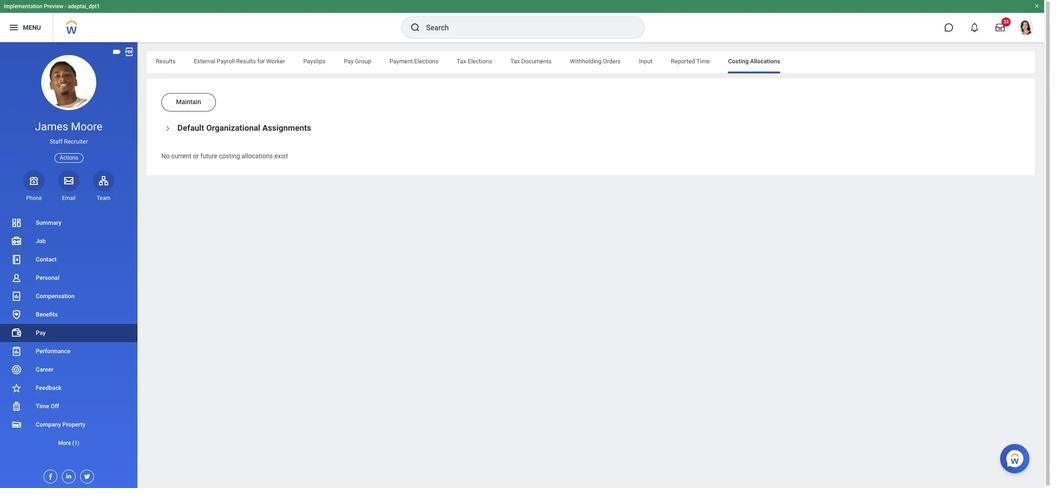 Task type: vqa. For each thing, say whether or not it's contained in the screenshot.
1 button
no



Task type: describe. For each thing, give the bounding box(es) containing it.
phone image
[[28, 175, 40, 186]]

payment elections
[[390, 58, 439, 65]]

compensation
[[36, 293, 75, 300]]

moore
[[71, 120, 103, 133]]

more
[[58, 440, 71, 446]]

phone button
[[23, 170, 44, 202]]

company property link
[[0, 416, 138, 434]]

profile logan mcneil image
[[1019, 20, 1034, 37]]

reported
[[671, 58, 696, 65]]

benefits
[[36, 311, 58, 318]]

off
[[51, 403, 59, 410]]

orders
[[603, 58, 621, 65]]

company property
[[36, 421, 85, 428]]

career
[[36, 366, 53, 373]]

summary
[[36, 219, 61, 226]]

tax for tax documents
[[511, 58, 520, 65]]

tag image
[[112, 47, 122, 57]]

notifications large image
[[971, 23, 980, 32]]

time off
[[36, 403, 59, 410]]

time off image
[[11, 401, 22, 412]]

documents
[[522, 58, 552, 65]]

feedback
[[36, 384, 62, 391]]

1 results from the left
[[156, 58, 176, 65]]

preview
[[44, 3, 63, 10]]

search image
[[410, 22, 421, 33]]

elections for payment elections
[[415, 58, 439, 65]]

adeptai_dpt1
[[68, 3, 100, 10]]

feedback image
[[11, 383, 22, 394]]

elections for tax elections
[[468, 58, 492, 65]]

performance image
[[11, 346, 22, 357]]

exist
[[275, 152, 288, 160]]

actions button
[[55, 153, 83, 163]]

pay for pay group
[[344, 58, 354, 65]]

company property image
[[11, 419, 22, 430]]

contact link
[[0, 250, 138, 269]]

assignments
[[263, 123, 311, 133]]

summary link
[[0, 214, 138, 232]]

pay link
[[0, 324, 138, 342]]

email button
[[58, 170, 79, 202]]

for
[[258, 58, 265, 65]]

career link
[[0, 361, 138, 379]]

twitter image
[[81, 470, 91, 480]]

2 results from the left
[[236, 58, 256, 65]]

performance
[[36, 348, 71, 355]]

staff
[[50, 138, 63, 145]]

james
[[35, 120, 68, 133]]

mail image
[[63, 175, 74, 186]]

current
[[171, 152, 192, 160]]

reported time
[[671, 58, 710, 65]]

external
[[194, 58, 215, 65]]

contact image
[[11, 254, 22, 265]]

team link
[[93, 170, 114, 202]]

navigation pane region
[[0, 42, 138, 488]]

menu button
[[0, 13, 53, 42]]

-
[[65, 3, 67, 10]]

personal
[[36, 274, 59, 281]]

maintain button
[[161, 93, 216, 111]]

personal image
[[11, 272, 22, 283]]

phone james moore element
[[23, 194, 44, 202]]

menu banner
[[0, 0, 1045, 42]]

linkedin image
[[62, 470, 72, 480]]

phone
[[26, 195, 42, 201]]

team james moore element
[[93, 194, 114, 202]]

no
[[161, 152, 170, 160]]

email james moore element
[[58, 194, 79, 202]]



Task type: locate. For each thing, give the bounding box(es) containing it.
time off link
[[0, 397, 138, 416]]

default organizational assignments button
[[178, 123, 311, 133]]

menu
[[23, 24, 41, 31]]

0 horizontal spatial results
[[156, 58, 176, 65]]

job image
[[11, 236, 22, 247]]

2 elections from the left
[[468, 58, 492, 65]]

pay down 'benefits'
[[36, 329, 46, 336]]

job link
[[0, 232, 138, 250]]

maintain
[[176, 98, 201, 105]]

results
[[156, 58, 176, 65], [236, 58, 256, 65]]

results left for
[[236, 58, 256, 65]]

view team image
[[98, 175, 109, 186]]

company
[[36, 421, 61, 428]]

email
[[62, 195, 76, 201]]

1 horizontal spatial elections
[[468, 58, 492, 65]]

feedback link
[[0, 379, 138, 397]]

compensation image
[[11, 291, 22, 302]]

tax for tax elections
[[457, 58, 467, 65]]

tax documents
[[511, 58, 552, 65]]

or
[[193, 152, 199, 160]]

staff recruiter
[[50, 138, 88, 145]]

actions
[[60, 154, 78, 161]]

payslips
[[304, 58, 326, 65]]

elections
[[415, 58, 439, 65], [468, 58, 492, 65]]

1 tax from the left
[[457, 58, 467, 65]]

james moore
[[35, 120, 103, 133]]

default organizational assignments
[[178, 123, 311, 133]]

implementation
[[4, 3, 43, 10]]

pay for pay
[[36, 329, 46, 336]]

(1)
[[72, 440, 79, 446]]

tab list
[[147, 51, 1036, 73]]

more (1)
[[58, 440, 79, 446]]

costing allocations
[[729, 58, 781, 65]]

costing
[[219, 152, 240, 160]]

time right "reported"
[[697, 58, 710, 65]]

future
[[201, 152, 217, 160]]

recruiter
[[64, 138, 88, 145]]

pay inside navigation pane region
[[36, 329, 46, 336]]

benefits image
[[11, 309, 22, 320]]

0 vertical spatial pay
[[344, 58, 354, 65]]

0 horizontal spatial tax
[[457, 58, 467, 65]]

more (1) button
[[0, 438, 138, 449]]

33 button
[[991, 17, 1011, 38]]

tax
[[457, 58, 467, 65], [511, 58, 520, 65]]

1 vertical spatial time
[[36, 403, 49, 410]]

worker
[[266, 58, 285, 65]]

pay image
[[11, 327, 22, 339]]

1 horizontal spatial time
[[697, 58, 710, 65]]

tab list containing results
[[147, 51, 1036, 73]]

time left off
[[36, 403, 49, 410]]

withholding
[[570, 58, 602, 65]]

inbox large image
[[996, 23, 1005, 32]]

list containing summary
[[0, 214, 138, 452]]

pay left "group"
[[344, 58, 354, 65]]

pay group
[[344, 58, 371, 65]]

time inside "link"
[[36, 403, 49, 410]]

external payroll results for worker
[[194, 58, 285, 65]]

1 vertical spatial pay
[[36, 329, 46, 336]]

time
[[697, 58, 710, 65], [36, 403, 49, 410]]

performance link
[[0, 342, 138, 361]]

payment
[[390, 58, 413, 65]]

1 horizontal spatial pay
[[344, 58, 354, 65]]

0 horizontal spatial pay
[[36, 329, 46, 336]]

0 vertical spatial time
[[697, 58, 710, 65]]

Search Workday  search field
[[426, 17, 625, 38]]

0 horizontal spatial time
[[36, 403, 49, 410]]

close environment banner image
[[1035, 3, 1040, 9]]

benefits link
[[0, 305, 138, 324]]

team
[[97, 195, 111, 201]]

input
[[639, 58, 653, 65]]

group
[[355, 58, 371, 65]]

results left external
[[156, 58, 176, 65]]

compensation link
[[0, 287, 138, 305]]

1 horizontal spatial tax
[[511, 58, 520, 65]]

payroll
[[217, 58, 235, 65]]

implementation preview -   adeptai_dpt1
[[4, 3, 100, 10]]

property
[[63, 421, 85, 428]]

facebook image
[[44, 470, 54, 480]]

costing
[[729, 58, 749, 65]]

tax elections
[[457, 58, 492, 65]]

justify image
[[8, 22, 19, 33]]

no current or future costing allocations exist
[[161, 152, 288, 160]]

2 tax from the left
[[511, 58, 520, 65]]

contact
[[36, 256, 57, 263]]

organizational
[[206, 123, 260, 133]]

allocations
[[242, 152, 273, 160]]

more (1) button
[[0, 434, 138, 452]]

time inside tab list
[[697, 58, 710, 65]]

pay
[[344, 58, 354, 65], [36, 329, 46, 336]]

0 horizontal spatial elections
[[415, 58, 439, 65]]

career image
[[11, 364, 22, 375]]

33
[[1004, 19, 1009, 24]]

default
[[178, 123, 204, 133]]

list
[[0, 214, 138, 452]]

job
[[36, 238, 46, 244]]

summary image
[[11, 217, 22, 228]]

personal link
[[0, 269, 138, 287]]

allocations
[[751, 58, 781, 65]]

1 elections from the left
[[415, 58, 439, 65]]

1 horizontal spatial results
[[236, 58, 256, 65]]

chevron down image
[[165, 123, 171, 134]]

view printable version (pdf) image
[[124, 47, 134, 57]]

withholding orders
[[570, 58, 621, 65]]



